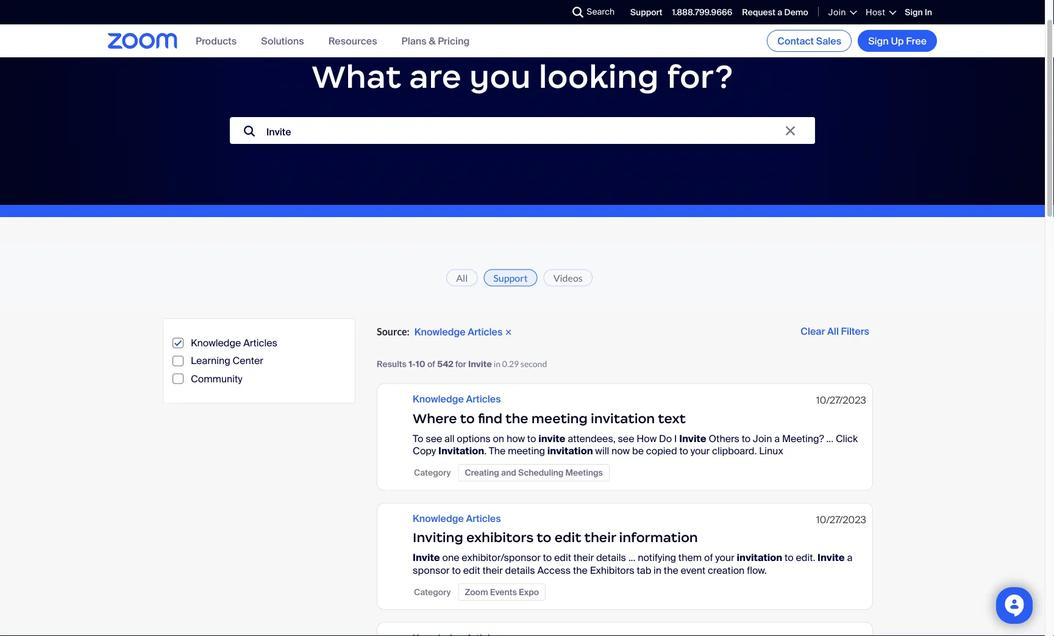 Task type: locate. For each thing, give the bounding box(es) containing it.
1 vertical spatial your
[[716, 551, 735, 564]]

0 horizontal spatial see
[[426, 432, 442, 445]]

edit.
[[796, 551, 816, 564]]

all right clear
[[828, 325, 839, 338]]

category for text
[[414, 467, 451, 478]]

0 vertical spatial meeting
[[532, 410, 588, 427]]

1 horizontal spatial search image
[[573, 7, 584, 18]]

your
[[691, 445, 710, 458], [716, 551, 735, 564]]

support right search
[[631, 7, 663, 18]]

0 vertical spatial search image
[[573, 7, 584, 18]]

knowledge articles inside active filters navigation
[[415, 325, 503, 338]]

0 horizontal spatial support
[[494, 272, 528, 284]]

the left "event"
[[664, 564, 679, 577]]

category for inviting exhibitors to edit their information
[[414, 586, 451, 598]]

1 vertical spatial invitation
[[548, 445, 593, 458]]

in
[[925, 7, 933, 18]]

542
[[437, 358, 454, 370]]

1 vertical spatial of
[[704, 551, 713, 564]]

invite down inviting at the bottom left of the page
[[413, 551, 440, 564]]

copy
[[413, 445, 436, 458]]

to right sponsor
[[452, 564, 461, 577]]

category down sponsor
[[414, 586, 451, 598]]

articles left clear icon
[[468, 325, 503, 338]]

what are you looking for?
[[312, 57, 734, 97]]

their for details
[[483, 564, 503, 577]]

search image
[[573, 7, 584, 18], [244, 126, 255, 137]]

0 vertical spatial join
[[829, 7, 847, 18]]

knowledge articles button up results 1 - 10 of 542 for invite in 0.29 second
[[415, 325, 511, 338]]

their for information
[[585, 529, 616, 546]]

0 vertical spatial sign
[[905, 7, 923, 18]]

edit down inviting exhibitors to edit their information
[[554, 551, 572, 564]]

their inside a sponsor to edit their details access the exhibitors tab in the event creation flow.
[[483, 564, 503, 577]]

the up how
[[506, 410, 529, 427]]

products button
[[196, 34, 237, 47]]

see left how
[[618, 432, 635, 445]]

invitation up meetings
[[548, 445, 593, 458]]

information
[[619, 529, 698, 546]]

category
[[414, 467, 451, 478], [414, 586, 451, 598]]

in
[[494, 358, 501, 369], [654, 564, 662, 577]]

0 horizontal spatial sign
[[869, 34, 889, 47]]

... left tab
[[629, 551, 636, 564]]

to
[[460, 410, 475, 427], [527, 432, 536, 445], [742, 432, 751, 445], [680, 445, 689, 458], [537, 529, 552, 546], [543, 551, 552, 564], [785, 551, 794, 564], [452, 564, 461, 577]]

0 vertical spatial ...
[[827, 432, 834, 445]]

invite right for
[[468, 358, 492, 370]]

their right the access
[[574, 551, 594, 564]]

sign
[[905, 7, 923, 18], [869, 34, 889, 47]]

a left demo
[[778, 7, 783, 18]]

10/27/2023 for inviting exhibitors to edit their information
[[817, 513, 867, 526]]

search image
[[573, 7, 584, 18], [244, 126, 255, 137]]

10/27/2023 for text
[[817, 394, 867, 407]]

all
[[445, 432, 455, 445]]

sign left up
[[869, 34, 889, 47]]

0 vertical spatial 10/27/2023
[[817, 394, 867, 407]]

learning center
[[191, 355, 263, 367]]

10/27/2023
[[817, 394, 867, 407], [817, 513, 867, 526]]

None search field
[[230, 117, 816, 153]]

-
[[412, 358, 416, 370]]

support link
[[631, 7, 663, 18]]

knowledge articles up where
[[413, 393, 501, 406]]

meeting up creating and scheduling meetings
[[508, 445, 545, 458]]

1 vertical spatial support
[[494, 272, 528, 284]]

0 horizontal spatial your
[[691, 445, 710, 458]]

knowledge articles button up where
[[413, 393, 501, 406]]

0 vertical spatial your
[[691, 445, 710, 458]]

articles up find
[[466, 393, 501, 406]]

1 horizontal spatial support
[[631, 7, 663, 18]]

knowledge
[[415, 325, 466, 338], [191, 337, 241, 350], [413, 393, 464, 406], [413, 512, 464, 525]]

knowledge articles button up inviting at the bottom left of the page
[[413, 512, 501, 525]]

a inside a sponsor to edit their details access the exhibitors tab in the event creation flow.
[[848, 551, 853, 564]]

edit up the access
[[555, 529, 582, 546]]

plans
[[402, 34, 427, 47]]

1 vertical spatial category
[[414, 586, 451, 598]]

2 vertical spatial a
[[848, 551, 853, 564]]

tab
[[637, 564, 652, 577]]

of right the 10
[[428, 358, 435, 370]]

zoom logo image
[[108, 33, 177, 49]]

looking
[[539, 57, 659, 97]]

free
[[907, 34, 927, 47]]

... left 'click'
[[827, 432, 834, 445]]

1 vertical spatial a
[[775, 432, 780, 445]]

0 vertical spatial of
[[428, 358, 435, 370]]

a left meeting?
[[775, 432, 780, 445]]

1 horizontal spatial in
[[654, 564, 662, 577]]

0 vertical spatial in
[[494, 358, 501, 369]]

of right them
[[704, 551, 713, 564]]

request a demo
[[743, 7, 809, 18]]

0 horizontal spatial ...
[[629, 551, 636, 564]]

none search field inside what are you looking for? 'main content'
[[230, 117, 816, 153]]

1 horizontal spatial all
[[828, 325, 839, 338]]

details left tab
[[596, 551, 626, 564]]

meeting
[[532, 410, 588, 427], [508, 445, 545, 458]]

i
[[675, 432, 677, 445]]

the right the access
[[573, 564, 588, 577]]

clear image
[[786, 126, 795, 135], [786, 126, 795, 135], [506, 330, 511, 335]]

for?
[[667, 57, 734, 97]]

articles up center
[[243, 337, 277, 350]]

creation
[[708, 564, 745, 577]]

exhibitors
[[467, 529, 534, 546]]

see
[[426, 432, 442, 445], [618, 432, 635, 445]]

1 vertical spatial search image
[[244, 126, 255, 137]]

creating and scheduling meetings
[[465, 467, 603, 478]]

invitation
[[591, 410, 655, 427], [548, 445, 593, 458], [737, 551, 783, 564]]

copied
[[646, 445, 677, 458]]

your right i
[[691, 445, 710, 458]]

0 horizontal spatial all
[[456, 272, 468, 284]]

1 vertical spatial join
[[753, 432, 772, 445]]

clear all filters button
[[798, 323, 873, 340]]

2 vertical spatial knowledge articles button
[[413, 512, 501, 525]]

of
[[428, 358, 435, 370], [704, 551, 713, 564]]

a right edit.
[[848, 551, 853, 564]]

0 vertical spatial support
[[631, 7, 663, 18]]

2 horizontal spatial the
[[664, 564, 679, 577]]

1 vertical spatial in
[[654, 564, 662, 577]]

all
[[456, 272, 468, 284], [828, 325, 839, 338]]

to left edit.
[[785, 551, 794, 564]]

1 horizontal spatial see
[[618, 432, 635, 445]]

them
[[679, 551, 702, 564]]

results 1 - 10 of 542 for invite in 0.29 second
[[377, 358, 547, 370]]

2 10/27/2023 from the top
[[817, 513, 867, 526]]

be
[[632, 445, 644, 458]]

1 horizontal spatial sign
[[905, 7, 923, 18]]

support
[[631, 7, 663, 18], [494, 272, 528, 284]]

sign up free link
[[858, 30, 938, 52]]

where
[[413, 410, 457, 427]]

invite
[[468, 358, 492, 370], [680, 432, 707, 445], [413, 551, 440, 564], [818, 551, 845, 564]]

their
[[585, 529, 616, 546], [574, 551, 594, 564], [483, 564, 503, 577]]

0 horizontal spatial details
[[505, 564, 535, 577]]

where to find the meeting invitation text
[[413, 410, 686, 427]]

2 see from the left
[[618, 432, 635, 445]]

knowledge articles
[[415, 325, 503, 338], [191, 337, 277, 350], [413, 393, 501, 406], [413, 512, 501, 525]]

edit up zoom
[[463, 564, 480, 577]]

in right tab
[[654, 564, 662, 577]]

your right "event"
[[716, 551, 735, 564]]

join right the others
[[753, 432, 772, 445]]

edit inside a sponsor to edit their details access the exhibitors tab in the event creation flow.
[[463, 564, 480, 577]]

details up expo
[[505, 564, 535, 577]]

event
[[681, 564, 706, 577]]

0.29
[[503, 358, 519, 369]]

to right the others
[[742, 432, 751, 445]]

1 vertical spatial sign
[[869, 34, 889, 47]]

1 vertical spatial knowledge articles button
[[413, 393, 501, 406]]

1 vertical spatial all
[[828, 325, 839, 338]]

do
[[659, 432, 672, 445]]

0 horizontal spatial join
[[753, 432, 772, 445]]

1 horizontal spatial ...
[[827, 432, 834, 445]]

join up sales
[[829, 7, 847, 18]]

all left the 'support' button
[[456, 272, 468, 284]]

invitation up the others to join a meeting? ... click copy
[[591, 410, 655, 427]]

options
[[457, 432, 491, 445]]

text
[[658, 410, 686, 427]]

attendees,
[[568, 432, 616, 445]]

0 horizontal spatial in
[[494, 358, 501, 369]]

clear
[[801, 325, 825, 338]]

...
[[827, 432, 834, 445], [629, 551, 636, 564]]

1 horizontal spatial search image
[[573, 7, 584, 18]]

0 horizontal spatial search image
[[244, 126, 255, 137]]

host
[[866, 7, 886, 18]]

to
[[413, 432, 424, 445]]

inviting
[[413, 529, 464, 546]]

1 vertical spatial search image
[[244, 126, 255, 137]]

community
[[191, 372, 243, 385]]

join
[[829, 7, 847, 18], [753, 432, 772, 445]]

in left 0.29
[[494, 358, 501, 369]]

sign left in
[[905, 7, 923, 18]]

how
[[507, 432, 525, 445]]

their up zoom events expo on the bottom
[[483, 564, 503, 577]]

meeting up to see all options on how to invite attendees, see how do i invite
[[532, 410, 588, 427]]

1 vertical spatial meeting
[[508, 445, 545, 458]]

1 10/27/2023 from the top
[[817, 394, 867, 407]]

invite one exhibitor/sponsor to edit their details ... notifying them of your invitation to edit. invite
[[413, 551, 845, 564]]

knowledge up 542
[[415, 325, 466, 338]]

a
[[778, 7, 783, 18], [775, 432, 780, 445], [848, 551, 853, 564]]

support right all button
[[494, 272, 528, 284]]

invitation left edit.
[[737, 551, 783, 564]]

how
[[637, 432, 657, 445]]

2 category from the top
[[414, 586, 451, 598]]

clear image
[[506, 330, 511, 335]]

details
[[596, 551, 626, 564], [505, 564, 535, 577]]

1 vertical spatial 10/27/2023
[[817, 513, 867, 526]]

2 vertical spatial invitation
[[737, 551, 783, 564]]

their up exhibitors
[[585, 529, 616, 546]]

to see all options on how to invite attendees, see how do i invite
[[413, 432, 707, 445]]

invite right i
[[680, 432, 707, 445]]

others
[[709, 432, 740, 445]]

knowledge articles up for
[[415, 325, 503, 338]]

see left all
[[426, 432, 442, 445]]

1 category from the top
[[414, 467, 451, 478]]

contact sales
[[778, 34, 842, 47]]

to up the options
[[460, 410, 475, 427]]

expo
[[519, 586, 539, 598]]

0 vertical spatial category
[[414, 467, 451, 478]]

videos
[[554, 272, 583, 284]]

.
[[484, 445, 487, 458]]

edit for details
[[463, 564, 480, 577]]

articles inside active filters navigation
[[468, 325, 503, 338]]

1 vertical spatial ...
[[629, 551, 636, 564]]

category down copy
[[414, 467, 451, 478]]



Task type: describe. For each thing, give the bounding box(es) containing it.
contact
[[778, 34, 814, 47]]

meeting?
[[783, 432, 824, 445]]

1 see from the left
[[426, 432, 442, 445]]

videos button
[[544, 269, 593, 286]]

events
[[490, 586, 517, 598]]

knowledge up inviting at the bottom left of the page
[[413, 512, 464, 525]]

0 vertical spatial search image
[[573, 7, 584, 18]]

sign up free
[[869, 34, 927, 47]]

edit for information
[[555, 529, 582, 546]]

1 horizontal spatial of
[[704, 551, 713, 564]]

invite right edit.
[[818, 551, 845, 564]]

active filters navigation
[[377, 317, 873, 353]]

clipboard.
[[712, 445, 757, 458]]

plans & pricing
[[402, 34, 470, 47]]

the
[[489, 445, 506, 458]]

meetings
[[566, 467, 603, 478]]

will
[[596, 445, 609, 458]]

zoom events expo
[[465, 586, 539, 598]]

what are you looking for? main content
[[0, 0, 1045, 636]]

request
[[743, 7, 776, 18]]

resources
[[329, 34, 377, 47]]

solutions button
[[261, 34, 304, 47]]

resources button
[[329, 34, 377, 47]]

details inside a sponsor to edit their details access the exhibitors tab in the event creation flow.
[[505, 564, 535, 577]]

to right how
[[527, 432, 536, 445]]

host button
[[866, 7, 896, 18]]

join button
[[829, 7, 856, 18]]

to right i
[[680, 445, 689, 458]]

find
[[478, 410, 503, 427]]

articles up "exhibitors"
[[466, 512, 501, 525]]

demo
[[785, 7, 809, 18]]

now
[[612, 445, 630, 458]]

results
[[377, 358, 407, 370]]

knowledge inside active filters navigation
[[415, 325, 466, 338]]

source:
[[377, 325, 410, 337]]

1
[[409, 358, 412, 370]]

on
[[493, 432, 504, 445]]

to up the access
[[537, 529, 552, 546]]

one
[[443, 551, 460, 564]]

Search text field
[[230, 117, 816, 146]]

to down inviting exhibitors to edit their information
[[543, 551, 552, 564]]

learning
[[191, 355, 230, 367]]

filters
[[842, 325, 870, 338]]

0 horizontal spatial of
[[428, 358, 435, 370]]

linux
[[760, 445, 784, 458]]

request a demo link
[[743, 7, 809, 18]]

knowledge articles button for inviting exhibitors to edit their information
[[413, 512, 501, 525]]

a inside the others to join a meeting? ... click copy
[[775, 432, 780, 445]]

support inside button
[[494, 272, 528, 284]]

zoom
[[465, 586, 488, 598]]

sign in
[[905, 7, 933, 18]]

invitation
[[439, 445, 484, 458]]

exhibitors
[[590, 564, 635, 577]]

center
[[233, 355, 263, 367]]

in inside results 1 - 10 of 542 for invite in 0.29 second
[[494, 358, 501, 369]]

others to join a meeting? ... click copy
[[413, 432, 858, 458]]

creating
[[465, 467, 499, 478]]

... inside the others to join a meeting? ... click copy
[[827, 432, 834, 445]]

1 horizontal spatial join
[[829, 7, 847, 18]]

1 horizontal spatial the
[[573, 564, 588, 577]]

0 horizontal spatial search image
[[244, 126, 255, 137]]

clear all filters
[[801, 325, 870, 338]]

1 horizontal spatial your
[[716, 551, 735, 564]]

sign for sign in
[[905, 7, 923, 18]]

10
[[416, 358, 426, 370]]

knowledge up where
[[413, 393, 464, 406]]

click
[[836, 432, 858, 445]]

up
[[891, 34, 904, 47]]

knowledge articles up learning center in the bottom left of the page
[[191, 337, 277, 350]]

search
[[587, 6, 615, 17]]

and
[[501, 467, 516, 478]]

inviting exhibitors to edit their information
[[413, 529, 698, 546]]

0 vertical spatial knowledge articles button
[[415, 325, 511, 338]]

you
[[470, 57, 531, 97]]

knowledge articles button for text
[[413, 393, 501, 406]]

0 horizontal spatial the
[[506, 410, 529, 427]]

support button
[[484, 269, 538, 286]]

exhibitor/sponsor
[[462, 551, 541, 564]]

sign for sign up free
[[869, 34, 889, 47]]

all inside active filters navigation
[[828, 325, 839, 338]]

knowledge articles up inviting at the bottom left of the page
[[413, 512, 501, 525]]

contact sales link
[[767, 30, 852, 52]]

flow.
[[747, 564, 767, 577]]

plans & pricing link
[[402, 34, 470, 47]]

in inside a sponsor to edit their details access the exhibitors tab in the event creation flow.
[[654, 564, 662, 577]]

0 vertical spatial all
[[456, 272, 468, 284]]

a sponsor to edit their details access the exhibitors tab in the event creation flow.
[[413, 551, 853, 577]]

pricing
[[438, 34, 470, 47]]

products
[[196, 34, 237, 47]]

join inside the others to join a meeting? ... click copy
[[753, 432, 772, 445]]

notifying
[[638, 551, 676, 564]]

sign in link
[[905, 7, 933, 18]]

what
[[312, 57, 402, 97]]

0 vertical spatial a
[[778, 7, 783, 18]]

sponsor
[[413, 564, 450, 577]]

0 vertical spatial invitation
[[591, 410, 655, 427]]

1 horizontal spatial details
[[596, 551, 626, 564]]

1.888.799.9666
[[672, 7, 733, 18]]

search image inside what are you looking for? 'main content'
[[244, 126, 255, 137]]

all button
[[447, 269, 478, 286]]

to inside the others to join a meeting? ... click copy
[[742, 432, 751, 445]]

for
[[456, 358, 466, 370]]

are
[[409, 57, 462, 97]]

to inside a sponsor to edit their details access the exhibitors tab in the event creation flow.
[[452, 564, 461, 577]]

access
[[538, 564, 571, 577]]

sales
[[817, 34, 842, 47]]

clear image inside active filters navigation
[[506, 330, 511, 335]]

knowledge up learning
[[191, 337, 241, 350]]



Task type: vqa. For each thing, say whether or not it's contained in the screenshot.
Integrations
no



